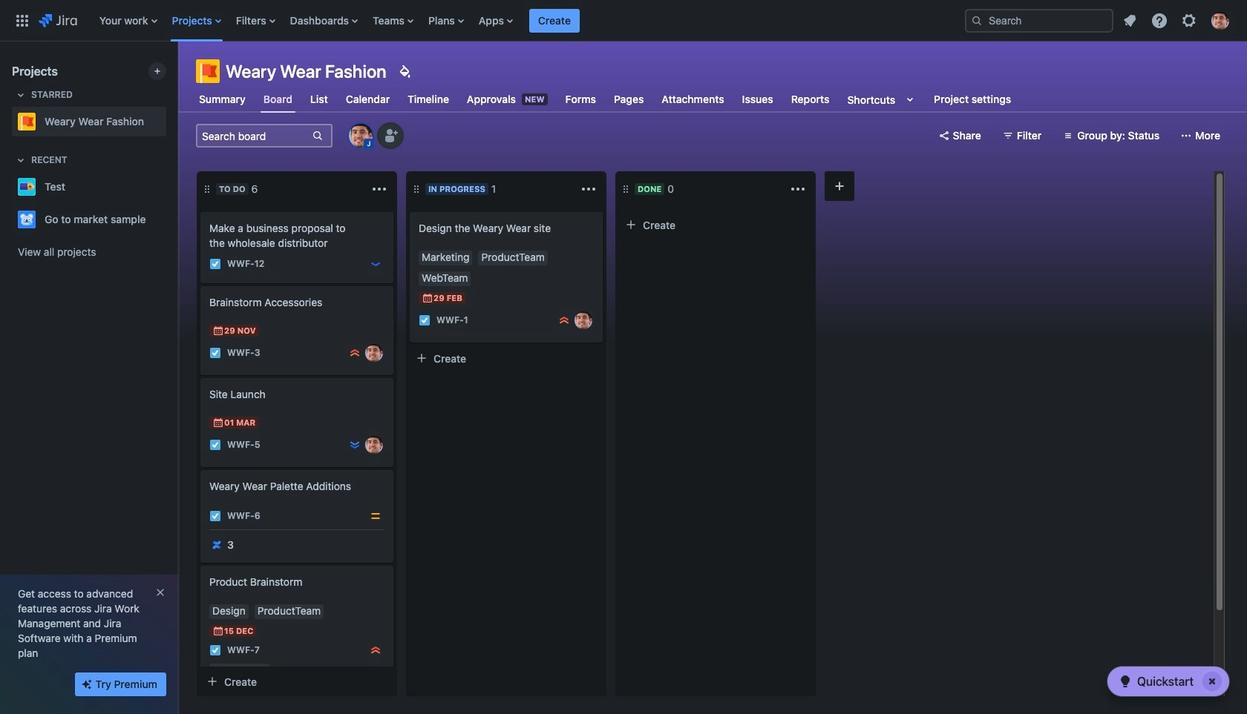 Task type: locate. For each thing, give the bounding box(es) containing it.
due date: 29 november 2023 image
[[212, 325, 224, 337], [212, 325, 224, 337]]

1 vertical spatial james peterson image
[[365, 437, 383, 454]]

create column image
[[831, 177, 849, 195]]

2 vertical spatial create image
[[192, 368, 209, 386]]

james peterson image
[[575, 312, 592, 330], [365, 437, 383, 454]]

2 horizontal spatial highest image
[[558, 315, 570, 327]]

create image
[[192, 202, 209, 220], [192, 276, 209, 294], [192, 368, 209, 386]]

due date: 01 march 2024 image
[[212, 417, 224, 429]]

1 horizontal spatial james peterson image
[[575, 312, 592, 330]]

2 vertical spatial highest image
[[370, 645, 382, 657]]

0 vertical spatial task image
[[209, 258, 221, 270]]

0 vertical spatial create image
[[401, 202, 419, 220]]

task image
[[419, 315, 431, 327], [209, 347, 221, 359], [209, 511, 221, 523], [209, 645, 221, 657]]

0 vertical spatial highest image
[[558, 315, 570, 327]]

1 horizontal spatial highest image
[[370, 645, 382, 657]]

1 vertical spatial highest image
[[349, 347, 361, 359]]

add people image
[[382, 127, 399, 145]]

column actions menu image
[[370, 180, 388, 198], [789, 180, 807, 198]]

create image for james peterson image to the left
[[192, 368, 209, 386]]

2 column actions menu image from the left
[[789, 180, 807, 198]]

0 horizontal spatial column actions menu image
[[370, 180, 388, 198]]

remove from starred image
[[162, 113, 180, 131]]

2 create image from the top
[[192, 276, 209, 294]]

1 vertical spatial task image
[[209, 439, 221, 451]]

low image
[[370, 258, 382, 270]]

highest image
[[558, 315, 570, 327], [349, 347, 361, 359], [370, 645, 382, 657]]

primary element
[[9, 0, 953, 41]]

tab list
[[187, 86, 1023, 113]]

help image
[[1151, 12, 1168, 29]]

list item
[[529, 0, 580, 41]]

Search board text field
[[197, 125, 310, 146]]

column actions menu image down add people icon
[[370, 180, 388, 198]]

banner
[[0, 0, 1247, 42]]

settings image
[[1180, 12, 1198, 29]]

list
[[92, 0, 953, 41], [1117, 7, 1238, 34]]

due date: 01 march 2024 image
[[212, 417, 224, 429]]

column actions menu image left create column image
[[789, 180, 807, 198]]

jira image
[[39, 12, 77, 29], [39, 12, 77, 29]]

3 create image from the top
[[192, 368, 209, 386]]

create image
[[401, 202, 419, 220], [192, 460, 209, 478], [192, 556, 209, 574]]

set project background image
[[395, 62, 413, 80]]

due date: 15 december 2023 image
[[212, 626, 224, 638]]

add to starred image
[[162, 178, 180, 196]]

0 horizontal spatial list
[[92, 0, 953, 41]]

1 vertical spatial create image
[[192, 276, 209, 294]]

1 horizontal spatial column actions menu image
[[789, 180, 807, 198]]

highest image for james peterson icon
[[349, 347, 361, 359]]

task image
[[209, 258, 221, 270], [209, 439, 221, 451]]

2 vertical spatial create image
[[192, 556, 209, 574]]

appswitcher icon image
[[13, 12, 31, 29]]

confluence image
[[211, 540, 223, 552], [211, 540, 223, 552]]

None search field
[[965, 9, 1114, 32]]

0 vertical spatial create image
[[192, 202, 209, 220]]

your profile and settings image
[[1212, 12, 1229, 29]]

0 horizontal spatial highest image
[[349, 347, 361, 359]]

medium image
[[370, 511, 382, 523]]

0 vertical spatial james peterson image
[[575, 312, 592, 330]]



Task type: describe. For each thing, give the bounding box(es) containing it.
sidebar navigation image
[[162, 59, 194, 89]]

add to starred image
[[162, 211, 180, 229]]

1 vertical spatial create image
[[192, 460, 209, 478]]

dismiss quickstart image
[[1200, 670, 1224, 694]]

show subtasks image
[[246, 666, 264, 684]]

Search field
[[965, 9, 1114, 32]]

lowest image
[[349, 439, 361, 451]]

create image for james peterson icon
[[192, 276, 209, 294]]

close premium upgrade banner image
[[154, 587, 166, 599]]

column actions menu image
[[580, 180, 598, 198]]

2 task image from the top
[[209, 439, 221, 451]]

1 horizontal spatial list
[[1117, 7, 1238, 34]]

check image
[[1116, 673, 1134, 691]]

create image for due date: 29 february 2024 icon
[[401, 202, 419, 220]]

collapse starred projects image
[[12, 86, 30, 104]]

due date: 29 february 2024 image
[[422, 292, 434, 304]]

0 horizontal spatial james peterson image
[[365, 437, 383, 454]]

collapse recent projects image
[[12, 151, 30, 169]]

james peterson image
[[365, 344, 383, 362]]

highest image for the topmost james peterson image
[[558, 315, 570, 327]]

1 task image from the top
[[209, 258, 221, 270]]

notifications image
[[1121, 12, 1139, 29]]

create image for due date: 15 december 2023 icon
[[192, 556, 209, 574]]

search image
[[971, 14, 983, 26]]

due date: 29 february 2024 image
[[422, 292, 434, 304]]

due date: 15 december 2023 image
[[212, 626, 224, 638]]

1 create image from the top
[[192, 202, 209, 220]]

1 column actions menu image from the left
[[370, 180, 388, 198]]

create project image
[[151, 65, 163, 77]]



Task type: vqa. For each thing, say whether or not it's contained in the screenshot.
'Groups' link
no



